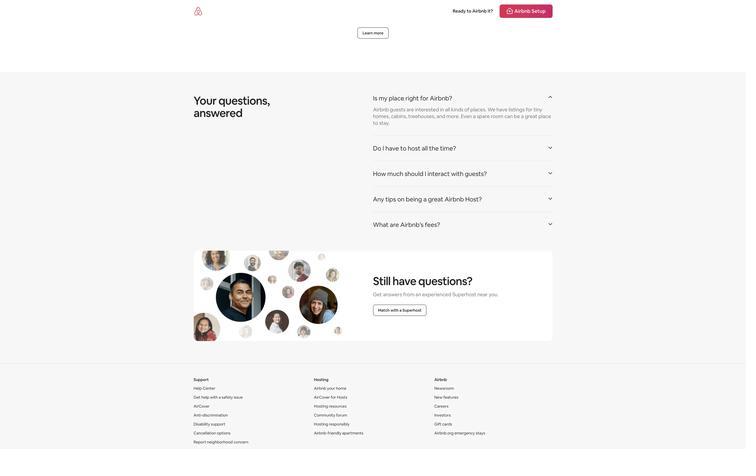 Task type: vqa. For each thing, say whether or not it's contained in the screenshot.
support team. at the bottom left of page
no



Task type: describe. For each thing, give the bounding box(es) containing it.
with inside match with a superhost button
[[390, 309, 399, 314]]

your
[[327, 387, 335, 392]]

more
[[374, 30, 383, 35]]

investors
[[434, 414, 451, 419]]

any tips on being a great airbnb host?
[[373, 196, 482, 203]]

anti-discrimination
[[194, 414, 228, 419]]

airbnb your home
[[314, 387, 346, 392]]

get help with a safety issue
[[194, 396, 243, 401]]

the for us
[[391, 0, 401, 7]]

we've
[[250, 0, 268, 7]]

should
[[405, 170, 423, 178]]

help
[[201, 396, 209, 401]]

airbnb your home link
[[314, 387, 346, 392]]

stays
[[476, 432, 485, 437]]

part-
[[291, 8, 305, 16]]

resources
[[329, 405, 347, 410]]

airbnb.org
[[434, 432, 454, 437]]

careers link
[[434, 405, 448, 410]]

to inside we've partnered with apartment buildings across the us that let you rent a place to live and airbnb it part-time. explore available apartments and find out what you can earn.
[[479, 0, 485, 7]]

disability support link
[[194, 423, 225, 428]]

have inside airbnb guests are interested in all kinds of places. we have listings for tiny homes, cabins, treehouses, and more. even a spare room can be a great place to stay.
[[496, 106, 507, 113]]

earn.
[[479, 8, 493, 16]]

superhost inside button
[[402, 309, 422, 314]]

you.
[[489, 292, 498, 298]]

treehouses,
[[408, 113, 435, 120]]

cancellation options
[[194, 432, 231, 437]]

for inside airbnb guests are interested in all kinds of places. we have listings for tiny homes, cabins, treehouses, and more. even a spare room can be a great place to stay.
[[526, 106, 532, 113]]

still
[[373, 275, 390, 289]]

airbnb left the setup
[[514, 8, 531, 14]]

can inside we've partnered with apartment buildings across the us that let you rent a place to live and airbnb it part-time. explore available apartments and find out what you can earn.
[[467, 8, 477, 16]]

options
[[217, 432, 231, 437]]

great inside dropdown button
[[428, 196, 443, 203]]

any
[[373, 196, 384, 203]]

tiny
[[534, 106, 542, 113]]

for inside the is my place right for airbnb? dropdown button
[[420, 94, 429, 102]]

airbnb left your in the left bottom of the page
[[314, 387, 326, 392]]

community forum link
[[314, 414, 347, 419]]

apartment
[[313, 0, 343, 7]]

can inside airbnb guests are interested in all kinds of places. we have listings for tiny homes, cabins, treehouses, and more. even a spare room can be a great place to stay.
[[504, 113, 513, 120]]

live
[[487, 0, 496, 7]]

safety
[[222, 396, 233, 401]]

newsroom
[[434, 387, 454, 392]]

airbnb-
[[314, 432, 328, 437]]

questions,
[[218, 94, 270, 108]]

responsibly
[[329, 423, 349, 428]]

airbnb.org emergency stays
[[434, 432, 485, 437]]

ready
[[453, 8, 466, 14]]

learn more
[[363, 30, 383, 35]]

available
[[344, 8, 368, 16]]

discrimination
[[202, 414, 228, 419]]

buildings
[[345, 0, 370, 7]]

aircover for aircover link
[[194, 405, 210, 410]]

hosting for hosting resources
[[314, 405, 328, 410]]

home
[[336, 387, 346, 392]]

1 vertical spatial you
[[455, 8, 466, 16]]

a inside button
[[399, 309, 402, 314]]

with inside how much should i interact with guests? dropdown button
[[451, 170, 463, 178]]

1 vertical spatial apartments
[[342, 432, 363, 437]]

help center
[[194, 387, 215, 392]]

i inside dropdown button
[[425, 170, 426, 178]]

hosting for hosting responsibly
[[314, 423, 328, 428]]

1 vertical spatial get
[[194, 396, 201, 401]]

gift cards link
[[434, 423, 452, 428]]

do i have to host all the time? button
[[373, 140, 552, 157]]

airbnb setup
[[514, 8, 546, 14]]

a inside dropdown button
[[423, 196, 427, 203]]

investors link
[[434, 414, 451, 419]]

any tips on being a great airbnb host? button
[[373, 191, 552, 208]]

host
[[408, 145, 420, 152]]

report neighborhood concern
[[194, 441, 248, 446]]

it
[[286, 8, 290, 16]]

listings
[[509, 106, 525, 113]]

room
[[491, 113, 503, 120]]

that
[[411, 0, 423, 7]]

issue
[[234, 396, 243, 401]]

airbnb left it?
[[472, 8, 487, 14]]

get inside still have questions? get answers from an experienced superhost near you.
[[373, 292, 382, 298]]

is my place right for airbnb?
[[373, 94, 452, 102]]

gift
[[434, 423, 441, 428]]

to inside airbnb guests are interested in all kinds of places. we have listings for tiny homes, cabins, treehouses, and more. even a spare room can be a great place to stay.
[[373, 120, 378, 126]]

across
[[371, 0, 390, 7]]

host?
[[465, 196, 482, 203]]

learn more link
[[358, 27, 389, 39]]

with right help
[[210, 396, 218, 401]]

disability
[[194, 423, 210, 428]]

hosting responsibly
[[314, 423, 349, 428]]

find
[[416, 8, 427, 16]]

do
[[373, 145, 381, 152]]

concern
[[234, 441, 248, 446]]

airbnb up newsroom "link"
[[434, 378, 447, 383]]



Task type: locate. For each thing, give the bounding box(es) containing it.
1 horizontal spatial are
[[407, 106, 414, 113]]

hosting up airbnb-
[[314, 423, 328, 428]]

airbnb-friendly apartments link
[[314, 432, 363, 437]]

1 vertical spatial have
[[385, 145, 399, 152]]

you
[[433, 0, 443, 7], [455, 8, 466, 16]]

learn
[[363, 30, 373, 35]]

rent
[[445, 0, 456, 7]]

to right "ready"
[[467, 8, 471, 14]]

are
[[407, 106, 414, 113], [390, 221, 399, 229]]

center
[[203, 387, 215, 392]]

1 horizontal spatial get
[[373, 292, 382, 298]]

0 horizontal spatial aircover
[[194, 405, 210, 410]]

superhost down 'from'
[[402, 309, 422, 314]]

and down the we've
[[253, 8, 264, 16]]

a inside we've partnered with apartment buildings across the us that let you rent a place to live and airbnb it part-time. explore available apartments and find out what you can earn.
[[458, 0, 461, 7]]

a right match at the bottom of the page
[[399, 309, 402, 314]]

for
[[420, 94, 429, 102], [526, 106, 532, 113], [331, 396, 336, 401]]

it?
[[488, 8, 493, 14]]

all for in
[[445, 106, 450, 113]]

apartments down responsibly
[[342, 432, 363, 437]]

2 hosting from the top
[[314, 405, 328, 410]]

0 horizontal spatial for
[[331, 396, 336, 401]]

0 vertical spatial place
[[462, 0, 478, 7]]

you up the out
[[433, 0, 443, 7]]

all right in
[[445, 106, 450, 113]]

place inside airbnb guests are interested in all kinds of places. we have listings for tiny homes, cabins, treehouses, and more. even a spare room can be a great place to stay.
[[538, 113, 551, 120]]

what
[[373, 221, 389, 229]]

cards
[[442, 423, 452, 428]]

1 horizontal spatial great
[[525, 113, 537, 120]]

0 vertical spatial i
[[383, 145, 384, 152]]

0 horizontal spatial the
[[391, 0, 401, 7]]

have right do
[[385, 145, 399, 152]]

careers
[[434, 405, 448, 410]]

0 vertical spatial are
[[407, 106, 414, 113]]

2 horizontal spatial for
[[526, 106, 532, 113]]

my
[[379, 94, 387, 102]]

i
[[383, 145, 384, 152], [425, 170, 426, 178]]

match with a superhost button
[[373, 305, 427, 317]]

0 horizontal spatial are
[[390, 221, 399, 229]]

are right what
[[390, 221, 399, 229]]

0 horizontal spatial i
[[383, 145, 384, 152]]

for up interested
[[420, 94, 429, 102]]

place down tiny
[[538, 113, 551, 120]]

place up "guests"
[[389, 94, 404, 102]]

0 horizontal spatial all
[[422, 145, 428, 152]]

and down in
[[436, 113, 445, 120]]

hosting up community
[[314, 405, 328, 410]]

let
[[424, 0, 432, 7]]

2 vertical spatial place
[[538, 113, 551, 120]]

2 vertical spatial for
[[331, 396, 336, 401]]

partnered
[[269, 0, 298, 7]]

airbnb's
[[400, 221, 424, 229]]

do i have to host all the time?
[[373, 145, 456, 152]]

on
[[397, 196, 405, 203]]

questions?
[[418, 275, 472, 289]]

0 horizontal spatial place
[[389, 94, 404, 102]]

1 vertical spatial i
[[425, 170, 426, 178]]

the
[[391, 0, 401, 7], [429, 145, 439, 152]]

for left hosts
[[331, 396, 336, 401]]

hosting for hosting
[[314, 378, 328, 383]]

how much should i interact with guests?
[[373, 170, 487, 178]]

a left safety
[[219, 396, 221, 401]]

hosting resources link
[[314, 405, 347, 410]]

place inside the is my place right for airbnb? dropdown button
[[389, 94, 404, 102]]

place up ready to airbnb it?
[[462, 0, 478, 7]]

0 vertical spatial great
[[525, 113, 537, 120]]

apartments inside we've partnered with apartment buildings across the us that let you rent a place to live and airbnb it part-time. explore available apartments and find out what you can earn.
[[370, 8, 403, 16]]

ready to airbnb it?
[[453, 8, 493, 14]]

guests
[[390, 106, 405, 113]]

experienced
[[422, 292, 451, 298]]

all
[[445, 106, 450, 113], [422, 145, 428, 152]]

us
[[402, 0, 410, 7]]

a down "places."
[[473, 113, 476, 120]]

superhost left near
[[452, 292, 476, 298]]

0 vertical spatial for
[[420, 94, 429, 102]]

can left be
[[504, 113, 513, 120]]

community forum
[[314, 414, 347, 419]]

to
[[479, 0, 485, 7], [467, 8, 471, 14], [373, 120, 378, 126], [400, 145, 406, 152]]

how much should i interact with guests? button
[[373, 166, 552, 182]]

the left us
[[391, 0, 401, 7]]

aircover for aircover for hosts
[[314, 396, 330, 401]]

the left time?
[[429, 145, 439, 152]]

a right be
[[521, 113, 524, 120]]

0 horizontal spatial get
[[194, 396, 201, 401]]

apartments
[[370, 8, 403, 16], [342, 432, 363, 437]]

anti-
[[194, 414, 202, 419]]

1 horizontal spatial apartments
[[370, 8, 403, 16]]

newsroom link
[[434, 387, 454, 392]]

help
[[194, 387, 202, 392]]

with up part-
[[299, 0, 311, 7]]

0 vertical spatial the
[[391, 0, 401, 7]]

gift cards
[[434, 423, 452, 428]]

get help with a safety issue link
[[194, 396, 243, 401]]

from
[[403, 292, 414, 298]]

have up 'from'
[[392, 275, 416, 289]]

new features
[[434, 396, 458, 401]]

great right being
[[428, 196, 443, 203]]

airbnb down partnered at the left top of page
[[265, 8, 285, 16]]

all inside "dropdown button"
[[422, 145, 428, 152]]

3 hosting from the top
[[314, 423, 328, 428]]

have
[[496, 106, 507, 113], [385, 145, 399, 152], [392, 275, 416, 289]]

even
[[461, 113, 472, 120]]

with
[[299, 0, 311, 7], [451, 170, 463, 178], [390, 309, 399, 314], [210, 396, 218, 401]]

1 vertical spatial can
[[504, 113, 513, 120]]

your
[[194, 94, 216, 108]]

1 horizontal spatial the
[[429, 145, 439, 152]]

0 vertical spatial hosting
[[314, 378, 328, 383]]

0 vertical spatial get
[[373, 292, 382, 298]]

neighborhood
[[207, 441, 233, 446]]

what
[[440, 8, 454, 16]]

the inside "dropdown button"
[[429, 145, 439, 152]]

time?
[[440, 145, 456, 152]]

airbnb inside airbnb guests are interested in all kinds of places. we have listings for tiny homes, cabins, treehouses, and more. even a spare room can be a great place to stay.
[[373, 106, 389, 113]]

with right match at the bottom of the page
[[390, 309, 399, 314]]

airbnb up homes,
[[373, 106, 389, 113]]

to left host
[[400, 145, 406, 152]]

airbnb left host?
[[445, 196, 464, 203]]

all for host
[[422, 145, 428, 152]]

airbnb?
[[430, 94, 452, 102]]

1 horizontal spatial can
[[504, 113, 513, 120]]

answers
[[383, 292, 402, 298]]

still have questions? get answers from an experienced superhost near you.
[[373, 275, 498, 298]]

0 vertical spatial superhost
[[452, 292, 476, 298]]

i right 'should'
[[425, 170, 426, 178]]

time.
[[305, 8, 320, 16]]

to left stay.
[[373, 120, 378, 126]]

anti-discrimination link
[[194, 414, 228, 419]]

1 vertical spatial all
[[422, 145, 428, 152]]

match
[[378, 309, 390, 314]]

friendly
[[328, 432, 341, 437]]

and inside airbnb guests are interested in all kinds of places. we have listings for tiny homes, cabins, treehouses, and more. even a spare room can be a great place to stay.
[[436, 113, 445, 120]]

i right do
[[383, 145, 384, 152]]

much
[[387, 170, 403, 178]]

1 horizontal spatial and
[[404, 8, 415, 16]]

aircover for hosts link
[[314, 396, 347, 401]]

guests?
[[465, 170, 487, 178]]

1 horizontal spatial you
[[455, 8, 466, 16]]

is
[[373, 94, 377, 102]]

2 horizontal spatial place
[[538, 113, 551, 120]]

aircover for hosts
[[314, 396, 347, 401]]

0 horizontal spatial you
[[433, 0, 443, 7]]

aircover down the airbnb your home
[[314, 396, 330, 401]]

0 vertical spatial all
[[445, 106, 450, 113]]

can right "ready"
[[467, 8, 477, 16]]

a up "ready"
[[458, 0, 461, 7]]

cancellation options link
[[194, 432, 231, 437]]

1 hosting from the top
[[314, 378, 328, 383]]

have inside still have questions? get answers from an experienced superhost near you.
[[392, 275, 416, 289]]

1 vertical spatial great
[[428, 196, 443, 203]]

right
[[406, 94, 419, 102]]

places.
[[470, 106, 487, 113]]

being
[[406, 196, 422, 203]]

all right host
[[422, 145, 428, 152]]

1 horizontal spatial for
[[420, 94, 429, 102]]

2 horizontal spatial and
[[436, 113, 445, 120]]

airbnb inside we've partnered with apartment buildings across the us that let you rent a place to live and airbnb it part-time. explore available apartments and find out what you can earn.
[[265, 8, 285, 16]]

1 horizontal spatial place
[[462, 0, 478, 7]]

airbnb inside dropdown button
[[445, 196, 464, 203]]

0 vertical spatial apartments
[[370, 8, 403, 16]]

aircover up anti-
[[194, 405, 210, 410]]

out
[[429, 8, 438, 16]]

you down rent
[[455, 8, 466, 16]]

0 vertical spatial have
[[496, 106, 507, 113]]

airbnb.org emergency stays link
[[434, 432, 485, 437]]

a right being
[[423, 196, 427, 203]]

2 vertical spatial have
[[392, 275, 416, 289]]

airbnb-friendly apartments
[[314, 432, 363, 437]]

homes,
[[373, 113, 390, 120]]

aircover link
[[194, 405, 210, 410]]

1 horizontal spatial aircover
[[314, 396, 330, 401]]

are down right
[[407, 106, 414, 113]]

1 vertical spatial the
[[429, 145, 439, 152]]

hosts
[[337, 396, 347, 401]]

2 vertical spatial hosting
[[314, 423, 328, 428]]

airbnb homepage image
[[194, 7, 203, 16]]

the inside we've partnered with apartment buildings across the us that let you rent a place to live and airbnb it part-time. explore available apartments and find out what you can earn.
[[391, 0, 401, 7]]

have inside "dropdown button"
[[385, 145, 399, 152]]

0 horizontal spatial apartments
[[342, 432, 363, 437]]

1 vertical spatial place
[[389, 94, 404, 102]]

to up earn.
[[479, 0, 485, 7]]

are inside airbnb guests are interested in all kinds of places. we have listings for tiny homes, cabins, treehouses, and more. even a spare room can be a great place to stay.
[[407, 106, 414, 113]]

0 vertical spatial aircover
[[314, 396, 330, 401]]

the for time?
[[429, 145, 439, 152]]

i inside "dropdown button"
[[383, 145, 384, 152]]

what are airbnb's fees?
[[373, 221, 440, 229]]

explore
[[321, 8, 342, 16]]

have up room
[[496, 106, 507, 113]]

your questions, answered
[[194, 94, 270, 120]]

to inside "dropdown button"
[[400, 145, 406, 152]]

place inside we've partnered with apartment buildings across the us that let you rent a place to live and airbnb it part-time. explore available apartments and find out what you can earn.
[[462, 0, 478, 7]]

0 horizontal spatial can
[[467, 8, 477, 16]]

place
[[462, 0, 478, 7], [389, 94, 404, 102], [538, 113, 551, 120]]

great down tiny
[[525, 113, 537, 120]]

with inside we've partnered with apartment buildings across the us that let you rent a place to live and airbnb it part-time. explore available apartments and find out what you can earn.
[[299, 0, 311, 7]]

great inside airbnb guests are interested in all kinds of places. we have listings for tiny homes, cabins, treehouses, and more. even a spare room can be a great place to stay.
[[525, 113, 537, 120]]

all inside airbnb guests are interested in all kinds of places. we have listings for tiny homes, cabins, treehouses, and more. even a spare room can be a great place to stay.
[[445, 106, 450, 113]]

spare
[[477, 113, 490, 120]]

1 vertical spatial hosting
[[314, 405, 328, 410]]

1 vertical spatial aircover
[[194, 405, 210, 410]]

1 horizontal spatial superhost
[[452, 292, 476, 298]]

near
[[477, 292, 488, 298]]

1 vertical spatial are
[[390, 221, 399, 229]]

kinds
[[451, 106, 463, 113]]

1 vertical spatial for
[[526, 106, 532, 113]]

what are airbnb's fees? button
[[373, 217, 552, 233]]

fees?
[[425, 221, 440, 229]]

with left guests?
[[451, 170, 463, 178]]

0 horizontal spatial great
[[428, 196, 443, 203]]

1 vertical spatial superhost
[[402, 309, 422, 314]]

1 horizontal spatial i
[[425, 170, 426, 178]]

and down us
[[404, 8, 415, 16]]

0 vertical spatial you
[[433, 0, 443, 7]]

apartments down across
[[370, 8, 403, 16]]

for left tiny
[[526, 106, 532, 113]]

0 horizontal spatial and
[[253, 8, 264, 16]]

superhost inside still have questions? get answers from an experienced superhost near you.
[[452, 292, 476, 298]]

1 horizontal spatial all
[[445, 106, 450, 113]]

0 horizontal spatial superhost
[[402, 309, 422, 314]]

hosting up the airbnb your home
[[314, 378, 328, 383]]

get left help
[[194, 396, 201, 401]]

0 vertical spatial can
[[467, 8, 477, 16]]

get down still
[[373, 292, 382, 298]]

are inside dropdown button
[[390, 221, 399, 229]]



